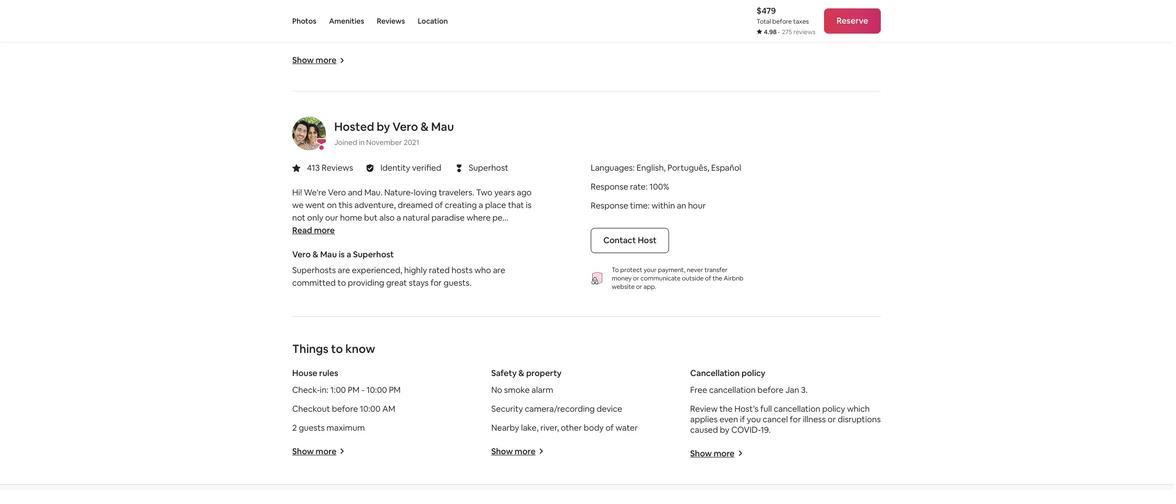 Task type: describe. For each thing, give the bounding box(es) containing it.
vero & mau is a superhost superhosts are experienced, highly rated hosts who are committed to providing great stays for guests.
[[292, 249, 505, 289]]

mau.
[[364, 187, 383, 198]]

show more button down 'lake,'
[[491, 446, 544, 457]]

security
[[491, 404, 523, 415]]

2 guests maximum
[[292, 423, 365, 434]]

november
[[366, 138, 402, 147]]

amenities
[[329, 16, 364, 26]]

more inside hi! we're vero and mau. nature-loving travelers. two years ago we went on this adventure, dreamed of creating a place that is not only our home but also a natural paradise where pe… read more
[[314, 225, 335, 236]]

which
[[847, 404, 870, 415]]

report a map error link
[[834, 31, 878, 37]]

0 horizontal spatial reviews
[[322, 162, 353, 173]]

went
[[306, 200, 325, 211]]

reviews button
[[377, 0, 405, 42]]

experienced,
[[352, 265, 402, 276]]

other
[[561, 423, 582, 434]]

for inside review the host's full cancellation policy which applies even if you cancel for illness or disruptions caused by covid-19.
[[790, 414, 801, 425]]

security camera/recording device
[[491, 404, 622, 415]]

before for jan
[[758, 385, 784, 396]]

a left map
[[851, 31, 854, 37]]

0 vertical spatial 10:00
[[366, 385, 387, 396]]

creating
[[445, 200, 477, 211]]

cancellation policy
[[690, 368, 766, 379]]

hosted
[[334, 119, 374, 134]]

1 pm from the left
[[348, 385, 360, 396]]

hosted by vero & mau joined in november 2021
[[334, 119, 454, 147]]

time
[[630, 200, 648, 211]]

paradise
[[432, 212, 465, 223]]

in:
[[320, 385, 329, 396]]

device
[[597, 404, 622, 415]]

is inside hi! we're vero and mau. nature-loving travelers. two years ago we went on this adventure, dreamed of creating a place that is not only our home but also a natural paradise where pe… read more
[[526, 200, 532, 211]]

more down 'lake,'
[[515, 446, 536, 457]]

a up where
[[479, 200, 483, 211]]

500
[[744, 31, 753, 37]]

nature-
[[384, 187, 414, 198]]

or for review
[[828, 414, 836, 425]]

languages : english, português, español
[[591, 162, 741, 173]]

of inside to protect your payment, never transfer money or communicate outside of the airbnb website or app.
[[705, 274, 711, 283]]

for inside vero & mau is a superhost superhosts are experienced, highly rated hosts who are committed to providing great stays for guests.
[[431, 277, 442, 289]]

your
[[644, 266, 657, 274]]

hosts
[[452, 265, 473, 276]]

cancellation
[[690, 368, 740, 379]]

error
[[867, 31, 878, 37]]

500 m
[[744, 31, 760, 37]]

location
[[418, 16, 448, 26]]

not
[[292, 212, 305, 223]]

show more button down "caused"
[[690, 448, 743, 459]]

full
[[761, 404, 772, 415]]

413 reviews
[[307, 162, 353, 173]]

2 pm from the left
[[389, 385, 401, 396]]

highly
[[404, 265, 427, 276]]

camera/recording
[[525, 404, 595, 415]]

also
[[379, 212, 395, 223]]

review the host's full cancellation policy which applies even if you cancel for illness or disruptions caused by covid-19.
[[690, 404, 881, 436]]

verified
[[412, 162, 441, 173]]

payment,
[[658, 266, 686, 274]]

mau inside vero & mau is a superhost superhosts are experienced, highly rated hosts who are committed to providing great stays for guests.
[[320, 249, 337, 260]]

if
[[740, 414, 745, 425]]

read more button
[[292, 224, 335, 237]]

use
[[819, 31, 828, 37]]

an
[[677, 200, 686, 211]]

to inside vero & mau is a superhost superhosts are experienced, highly rated hosts who are committed to providing great stays for guests.
[[338, 277, 346, 289]]

vero for we're
[[328, 187, 346, 198]]

show more for the show more button under 'lake,'
[[491, 446, 536, 457]]

safety
[[491, 368, 517, 379]]

identity
[[381, 162, 410, 173]]

water
[[616, 423, 638, 434]]

and
[[348, 187, 363, 198]]

superhost inside vero & mau is a superhost superhosts are experienced, highly rated hosts who are committed to providing great stays for guests.
[[353, 249, 394, 260]]

joined
[[334, 138, 357, 147]]

show more for the show more button under google image
[[292, 55, 337, 66]]

review
[[690, 404, 718, 415]]

maximum
[[327, 423, 365, 434]]

reviews
[[794, 28, 816, 36]]

covid-
[[731, 425, 761, 436]]

to protect your payment, never transfer money or communicate outside of the airbnb website or app.
[[612, 266, 744, 291]]

vero for by
[[393, 119, 418, 134]]

19.
[[761, 425, 771, 436]]

report
[[834, 31, 850, 37]]

you
[[747, 414, 761, 425]]

show for the show more button under 'lake,'
[[491, 446, 513, 457]]

·
[[778, 28, 780, 36]]

checkout
[[292, 404, 330, 415]]

taxes
[[793, 17, 809, 26]]

of right body
[[606, 423, 614, 434]]

that
[[508, 200, 524, 211]]

things to know
[[292, 342, 375, 356]]

this
[[339, 200, 353, 211]]

alarm
[[532, 385, 553, 396]]

contact host
[[604, 235, 657, 246]]

1 are from the left
[[338, 265, 350, 276]]

show for the show more button under google image
[[292, 55, 314, 66]]

show for the show more button under guests
[[292, 446, 314, 457]]

policy inside review the host's full cancellation policy which applies even if you cancel for illness or disruptions caused by covid-19.
[[822, 404, 845, 415]]

check-
[[292, 385, 320, 396]]

only
[[307, 212, 323, 223]]

1 vertical spatial to
[[331, 342, 343, 356]]

river,
[[540, 423, 559, 434]]

money
[[612, 274, 632, 283]]

natural
[[403, 212, 430, 223]]

rate
[[630, 181, 646, 192]]

app.
[[644, 283, 656, 291]]



Task type: vqa. For each thing, say whether or not it's contained in the screenshot.
bottom the before
yes



Task type: locate. For each thing, give the bounding box(es) containing it.
or left app.
[[636, 283, 642, 291]]

& for safety & property
[[519, 368, 525, 379]]

português,
[[668, 162, 710, 173]]

before inside $479 total before taxes
[[773, 17, 792, 26]]

more down the our
[[314, 225, 335, 236]]

in
[[359, 138, 365, 147]]

outside
[[682, 274, 704, 283]]

or right illness
[[828, 414, 836, 425]]

for down rated
[[431, 277, 442, 289]]

0 vertical spatial cancellation
[[709, 385, 756, 396]]

by up november
[[377, 119, 390, 134]]

more down 2 guests maximum
[[316, 446, 337, 457]]

more down google image
[[316, 55, 337, 66]]

1 vertical spatial 10:00
[[360, 404, 381, 415]]

are
[[338, 265, 350, 276], [493, 265, 505, 276]]

1 vertical spatial vero
[[328, 187, 346, 198]]

we're
[[304, 187, 326, 198]]

show down "nearby"
[[491, 446, 513, 457]]

0 horizontal spatial by
[[377, 119, 390, 134]]

$479
[[757, 5, 776, 16]]

body
[[584, 423, 604, 434]]

vero up superhosts
[[292, 249, 311, 260]]

: for rate
[[646, 181, 648, 192]]

show more for the show more button under guests
[[292, 446, 337, 457]]

response down languages
[[591, 181, 628, 192]]

reviews right "413" on the top left
[[322, 162, 353, 173]]

show more down "nearby"
[[491, 446, 536, 457]]

loving
[[414, 187, 437, 198]]

house rules
[[292, 368, 338, 379]]

map
[[855, 31, 866, 37]]

google map
showing 9 points of interest. region
[[224, 0, 897, 132]]

0 horizontal spatial are
[[338, 265, 350, 276]]

to left providing at left bottom
[[338, 277, 346, 289]]

1 vertical spatial cancellation
[[774, 404, 821, 415]]

1 horizontal spatial &
[[421, 119, 429, 134]]

0 vertical spatial for
[[431, 277, 442, 289]]

by
[[377, 119, 390, 134], [720, 425, 730, 436]]

is down the home
[[339, 249, 345, 260]]

󰀃
[[457, 162, 462, 174]]

are up providing at left bottom
[[338, 265, 350, 276]]

1 horizontal spatial by
[[720, 425, 730, 436]]

more down "caused"
[[714, 448, 735, 459]]

show down 2
[[292, 446, 314, 457]]

show
[[292, 55, 314, 66], [292, 446, 314, 457], [491, 446, 513, 457], [690, 448, 712, 459]]

superhost up experienced,
[[353, 249, 394, 260]]

& up superhosts
[[313, 249, 319, 260]]

is right the that
[[526, 200, 532, 211]]

know
[[345, 342, 375, 356]]

reserve button
[[824, 8, 881, 34]]

of
[[813, 31, 818, 37], [435, 200, 443, 211], [705, 274, 711, 283], [606, 423, 614, 434]]

0 horizontal spatial &
[[313, 249, 319, 260]]

1 vertical spatial policy
[[822, 404, 845, 415]]

0 horizontal spatial pm
[[348, 385, 360, 396]]

4.98 · 275 reviews
[[764, 28, 816, 36]]

protect
[[620, 266, 642, 274]]

0 vertical spatial mau
[[431, 119, 454, 134]]

pm up am
[[389, 385, 401, 396]]

a up providing at left bottom
[[347, 249, 351, 260]]

the inside review the host's full cancellation policy which applies even if you cancel for illness or disruptions caused by covid-19.
[[720, 404, 733, 415]]

10:00 left am
[[360, 404, 381, 415]]

2 horizontal spatial &
[[519, 368, 525, 379]]

1 response from the top
[[591, 181, 628, 192]]

jan
[[786, 385, 799, 396]]

before for taxes
[[773, 17, 792, 26]]

& up verified
[[421, 119, 429, 134]]

within
[[652, 200, 675, 211]]

but
[[364, 212, 378, 223]]

0 horizontal spatial cancellation
[[709, 385, 756, 396]]

vero inside the hosted by vero & mau joined in november 2021
[[393, 119, 418, 134]]

vero inside vero & mau is a superhost superhosts are experienced, highly rated hosts who are committed to providing great stays for guests.
[[292, 249, 311, 260]]

pm
[[348, 385, 360, 396], [389, 385, 401, 396]]

free
[[690, 385, 707, 396]]

m
[[754, 31, 759, 37]]

& inside the hosted by vero & mau joined in november 2021
[[421, 119, 429, 134]]

2 vertical spatial vero
[[292, 249, 311, 260]]

response for response rate
[[591, 181, 628, 192]]

0 horizontal spatial is
[[339, 249, 345, 260]]

& up no smoke alarm
[[519, 368, 525, 379]]

is inside vero & mau is a superhost superhosts are experienced, highly rated hosts who are committed to providing great stays for guests.
[[339, 249, 345, 260]]

mau up verified
[[431, 119, 454, 134]]

policy up 'free cancellation before jan 3.'
[[742, 368, 766, 379]]

mau up superhosts
[[320, 249, 337, 260]]

a inside vero & mau is a superhost superhosts are experienced, highly rated hosts who are committed to providing great stays for guests.
[[347, 249, 351, 260]]

or right "money"
[[633, 274, 639, 283]]

stays
[[409, 277, 429, 289]]

0 vertical spatial vero
[[393, 119, 418, 134]]

2 vertical spatial &
[[519, 368, 525, 379]]

reviews left location
[[377, 16, 405, 26]]

of inside hi! we're vero and mau. nature-loving travelers. two years ago we went on this adventure, dreamed of creating a place that is not only our home but also a natural paradise where pe… read more
[[435, 200, 443, 211]]

1 vertical spatial is
[[339, 249, 345, 260]]

vero up on at top
[[328, 187, 346, 198]]

0 vertical spatial reviews
[[377, 16, 405, 26]]

1 vertical spatial before
[[758, 385, 784, 396]]

before up 'maximum'
[[332, 404, 358, 415]]

0 vertical spatial the
[[713, 274, 723, 283]]

1 horizontal spatial reviews
[[377, 16, 405, 26]]

& for vero & mau is a superhost superhosts are experienced, highly rated hosts who are committed to providing great stays for guests.
[[313, 249, 319, 260]]

2 vertical spatial :
[[648, 200, 650, 211]]

hour
[[688, 200, 706, 211]]

communicate
[[641, 274, 681, 283]]

0 horizontal spatial superhost
[[353, 249, 394, 260]]

cancellation down jan
[[774, 404, 821, 415]]

0 vertical spatial is
[[526, 200, 532, 211]]

policy left which
[[822, 404, 845, 415]]

the inside to protect your payment, never transfer money or communicate outside of the airbnb website or app.
[[713, 274, 723, 283]]

disruptions
[[838, 414, 881, 425]]

1 vertical spatial by
[[720, 425, 730, 436]]

dreamed
[[398, 200, 433, 211]]

1 horizontal spatial cancellation
[[774, 404, 821, 415]]

of left use
[[813, 31, 818, 37]]

property
[[526, 368, 562, 379]]

2
[[292, 423, 297, 434]]

0 horizontal spatial mau
[[320, 249, 337, 260]]

mau inside the hosted by vero & mau joined in november 2021
[[431, 119, 454, 134]]

-
[[362, 385, 365, 396]]

4.98
[[764, 28, 777, 36]]

before up full
[[758, 385, 784, 396]]

1 horizontal spatial vero
[[328, 187, 346, 198]]

1 vertical spatial :
[[646, 181, 648, 192]]

is
[[526, 200, 532, 211], [339, 249, 345, 260]]

of right 'outside'
[[705, 274, 711, 283]]

check-in: 1:00 pm - 10:00 pm
[[292, 385, 401, 396]]

500 m button
[[741, 31, 794, 38]]

guests.
[[444, 277, 472, 289]]

more
[[316, 55, 337, 66], [314, 225, 335, 236], [316, 446, 337, 457], [515, 446, 536, 457], [714, 448, 735, 459]]

or inside review the host's full cancellation policy which applies even if you cancel for illness or disruptions caused by covid-19.
[[828, 414, 836, 425]]

photos button
[[292, 0, 316, 42]]

by right "caused"
[[720, 425, 730, 436]]

by inside review the host's full cancellation policy which applies even if you cancel for illness or disruptions caused by covid-19.
[[720, 425, 730, 436]]

& inside vero & mau is a superhost superhosts are experienced, highly rated hosts who are committed to providing great stays for guests.
[[313, 249, 319, 260]]

home
[[340, 212, 362, 223]]

never
[[687, 266, 703, 274]]

0 horizontal spatial vero
[[292, 249, 311, 260]]

a right also
[[397, 212, 401, 223]]

total
[[757, 17, 771, 26]]

smoke
[[504, 385, 530, 396]]

1 vertical spatial for
[[790, 414, 801, 425]]

caused
[[690, 425, 718, 436]]

0 vertical spatial by
[[377, 119, 390, 134]]

: for time
[[648, 200, 650, 211]]

1 vertical spatial mau
[[320, 249, 337, 260]]

mau
[[431, 119, 454, 134], [320, 249, 337, 260]]

response down response rate : 100%
[[591, 200, 628, 211]]

illness
[[803, 414, 826, 425]]

nearby
[[491, 423, 519, 434]]

: left within on the top
[[648, 200, 650, 211]]

2 horizontal spatial vero
[[393, 119, 418, 134]]

1 horizontal spatial superhost
[[469, 163, 509, 174]]

vero up the 2021
[[393, 119, 418, 134]]

pe…
[[493, 212, 509, 223]]

0 vertical spatial :
[[633, 162, 635, 173]]

0 vertical spatial &
[[421, 119, 429, 134]]

0 horizontal spatial policy
[[742, 368, 766, 379]]

host's
[[735, 404, 759, 415]]

español
[[711, 162, 741, 173]]

pm left -
[[348, 385, 360, 396]]

applies
[[690, 414, 718, 425]]

safety & property
[[491, 368, 562, 379]]

for left illness
[[790, 414, 801, 425]]

vero & mau is a superhost. learn more about vero & mau. image
[[292, 117, 326, 150], [292, 117, 326, 150]]

show more down guests
[[292, 446, 337, 457]]

committed
[[292, 277, 336, 289]]

of up paradise
[[435, 200, 443, 211]]

vero inside hi! we're vero and mau. nature-loving travelers. two years ago we went on this adventure, dreamed of creating a place that is not only our home but also a natural paradise where pe… read more
[[328, 187, 346, 198]]

100%
[[650, 181, 669, 192]]

0 vertical spatial policy
[[742, 368, 766, 379]]

0 vertical spatial before
[[773, 17, 792, 26]]

show down google image
[[292, 55, 314, 66]]

show more down "caused"
[[690, 448, 735, 459]]

cancel
[[763, 414, 788, 425]]

show more for the show more button underneath "caused"
[[690, 448, 735, 459]]

transfer
[[705, 266, 728, 274]]

great
[[386, 277, 407, 289]]

airbnb
[[724, 274, 744, 283]]

response rate : 100%
[[591, 181, 669, 192]]

a
[[851, 31, 854, 37], [479, 200, 483, 211], [397, 212, 401, 223], [347, 249, 351, 260]]

1 horizontal spatial mau
[[431, 119, 454, 134]]

1 vertical spatial superhost
[[353, 249, 394, 260]]

by inside the hosted by vero & mau joined in november 2021
[[377, 119, 390, 134]]

we
[[292, 200, 304, 211]]

0 vertical spatial superhost
[[469, 163, 509, 174]]

1 vertical spatial response
[[591, 200, 628, 211]]

rated
[[429, 265, 450, 276]]

show more down google image
[[292, 55, 337, 66]]

no smoke alarm
[[491, 385, 553, 396]]

google image
[[295, 25, 330, 38]]

or for to
[[636, 283, 642, 291]]

the left airbnb
[[713, 274, 723, 283]]

: left 100%
[[646, 181, 648, 192]]

superhost up two
[[469, 163, 509, 174]]

0 vertical spatial response
[[591, 181, 628, 192]]

even
[[720, 414, 738, 425]]

1 horizontal spatial policy
[[822, 404, 845, 415]]

:
[[633, 162, 635, 173], [646, 181, 648, 192], [648, 200, 650, 211]]

1 vertical spatial the
[[720, 404, 733, 415]]

before up "·"
[[773, 17, 792, 26]]

amenities button
[[329, 0, 364, 42]]

are right who
[[493, 265, 505, 276]]

cancellation down cancellation policy
[[709, 385, 756, 396]]

1 horizontal spatial for
[[790, 414, 801, 425]]

2021
[[404, 138, 419, 147]]

am
[[382, 404, 395, 415]]

adventure,
[[354, 200, 396, 211]]

1 horizontal spatial is
[[526, 200, 532, 211]]

cancellation inside review the host's full cancellation policy which applies even if you cancel for illness or disruptions caused by covid-19.
[[774, 404, 821, 415]]

show more button down guests
[[292, 446, 345, 457]]

1 horizontal spatial pm
[[389, 385, 401, 396]]

0 horizontal spatial for
[[431, 277, 442, 289]]

1 vertical spatial reviews
[[322, 162, 353, 173]]

our
[[325, 212, 338, 223]]

nearby lake, river, other body of water
[[491, 423, 638, 434]]

275
[[782, 28, 792, 36]]

10:00 right -
[[366, 385, 387, 396]]

guests
[[299, 423, 325, 434]]

show more button down google image
[[292, 55, 345, 66]]

1 horizontal spatial are
[[493, 265, 505, 276]]

on
[[327, 200, 337, 211]]

show more
[[292, 55, 337, 66], [292, 446, 337, 457], [491, 446, 536, 457], [690, 448, 735, 459]]

0 vertical spatial to
[[338, 277, 346, 289]]

1 vertical spatial &
[[313, 249, 319, 260]]

1:00
[[330, 385, 346, 396]]

show for the show more button underneath "caused"
[[690, 448, 712, 459]]

2 vertical spatial before
[[332, 404, 358, 415]]

the left if
[[720, 404, 733, 415]]

response for response time
[[591, 200, 628, 211]]

2 response from the top
[[591, 200, 628, 211]]

2 are from the left
[[493, 265, 505, 276]]

english,
[[637, 162, 666, 173]]

show down "caused"
[[690, 448, 712, 459]]

: left english,
[[633, 162, 635, 173]]

to
[[338, 277, 346, 289], [331, 342, 343, 356]]

to left know
[[331, 342, 343, 356]]



